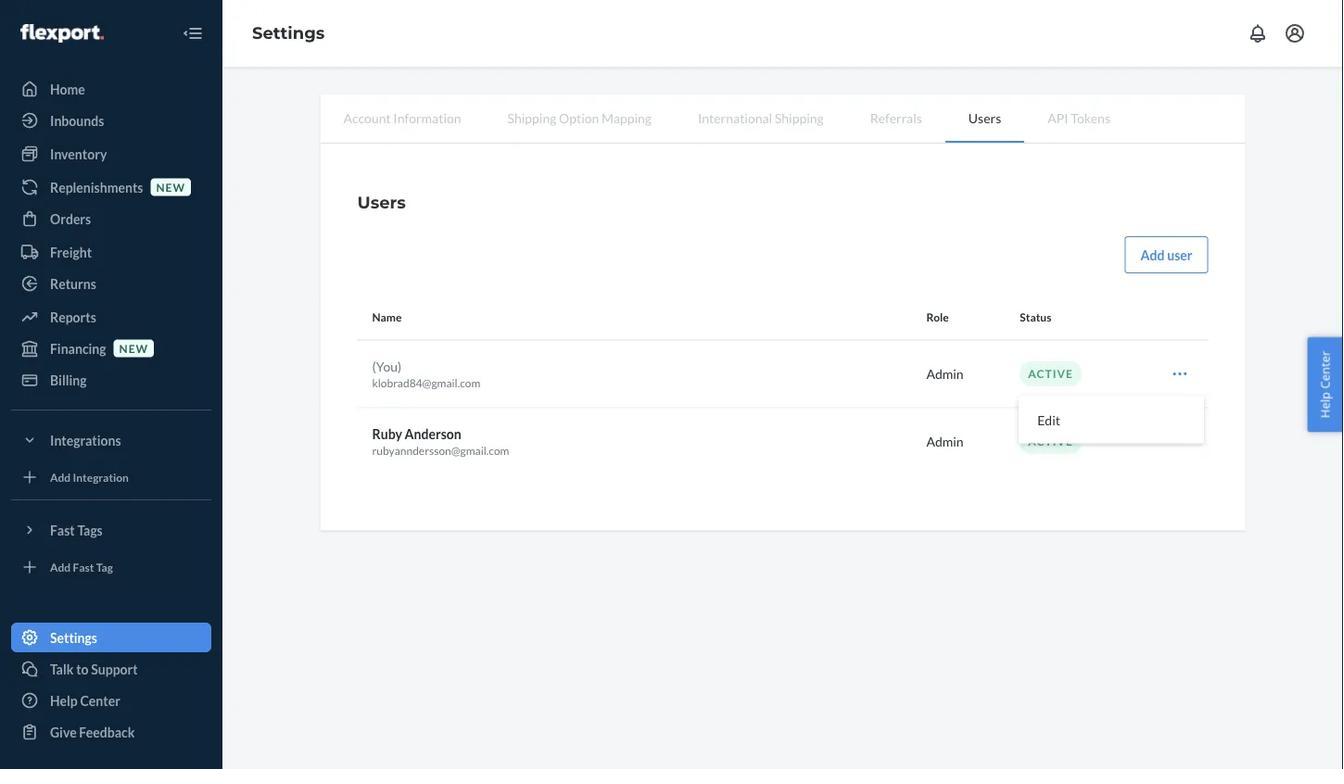 Task type: locate. For each thing, give the bounding box(es) containing it.
active for klobrad84@gmail.com
[[1029, 367, 1074, 381]]

add user
[[1141, 247, 1193, 263]]

referrals tab
[[847, 95, 946, 141]]

1 horizontal spatial settings link
[[252, 23, 325, 43]]

shipping option mapping
[[508, 110, 652, 126]]

1 vertical spatial active
[[1029, 435, 1074, 448]]

add down fast tags
[[50, 561, 71, 574]]

1 horizontal spatial center
[[1317, 351, 1334, 389]]

0 vertical spatial users
[[969, 110, 1002, 126]]

feedback
[[79, 725, 135, 741]]

returns
[[50, 276, 96, 292]]

fast left tag
[[73, 561, 94, 574]]

users tab
[[946, 95, 1025, 143]]

inbounds
[[50, 113, 104, 128]]

active for anderson
[[1029, 435, 1074, 448]]

(you) klobrad84@gmail.com
[[372, 358, 481, 390]]

0 horizontal spatial shipping
[[508, 110, 557, 126]]

0 vertical spatial help
[[1317, 392, 1334, 419]]

1 vertical spatial fast
[[73, 561, 94, 574]]

information
[[394, 110, 461, 126]]

1 vertical spatial help center
[[50, 693, 121, 709]]

orders link
[[11, 204, 211, 234]]

add left integration
[[50, 471, 71, 484]]

2 shipping from the left
[[775, 110, 824, 126]]

open notifications image
[[1247, 22, 1270, 45]]

1 vertical spatial users
[[358, 192, 406, 212]]

flexport logo image
[[20, 24, 104, 43]]

add fast tag link
[[11, 553, 211, 582]]

add integration
[[50, 471, 129, 484]]

add integration link
[[11, 463, 211, 492]]

0 vertical spatial fast
[[50, 523, 75, 538]]

tag
[[96, 561, 113, 574]]

1 horizontal spatial help
[[1317, 392, 1334, 419]]

help center
[[1317, 351, 1334, 419], [50, 693, 121, 709]]

1 horizontal spatial shipping
[[775, 110, 824, 126]]

active up edit
[[1029, 367, 1074, 381]]

0 vertical spatial settings link
[[252, 23, 325, 43]]

shipping right international
[[775, 110, 824, 126]]

0 vertical spatial help center
[[1317, 351, 1334, 419]]

account information tab
[[320, 95, 485, 141]]

integrations button
[[11, 426, 211, 455]]

klobrad84@gmail.com
[[372, 376, 481, 390]]

2 vertical spatial add
[[50, 561, 71, 574]]

tags
[[77, 523, 103, 538]]

freight link
[[11, 237, 211, 267]]

help
[[1317, 392, 1334, 419], [50, 693, 78, 709]]

1 active from the top
[[1029, 367, 1074, 381]]

0 horizontal spatial users
[[358, 192, 406, 212]]

new down reports link
[[119, 342, 148, 355]]

settings link
[[252, 23, 325, 43], [11, 623, 211, 653]]

new up orders link
[[156, 180, 185, 194]]

0 horizontal spatial settings
[[50, 630, 97, 646]]

0 horizontal spatial help center
[[50, 693, 121, 709]]

fast
[[50, 523, 75, 538], [73, 561, 94, 574]]

help inside button
[[1317, 392, 1334, 419]]

0 vertical spatial center
[[1317, 351, 1334, 389]]

1 horizontal spatial help center
[[1317, 351, 1334, 419]]

0 vertical spatial add
[[1141, 247, 1165, 263]]

referrals
[[871, 110, 923, 126]]

help center inside help center button
[[1317, 351, 1334, 419]]

shipping
[[508, 110, 557, 126], [775, 110, 824, 126]]

2 active from the top
[[1029, 435, 1074, 448]]

home link
[[11, 74, 211, 104]]

center
[[1317, 351, 1334, 389], [80, 693, 121, 709]]

0 vertical spatial new
[[156, 180, 185, 194]]

add inside button
[[1141, 247, 1165, 263]]

active down edit
[[1029, 435, 1074, 448]]

fast tags
[[50, 523, 103, 538]]

1 horizontal spatial new
[[156, 180, 185, 194]]

to
[[76, 662, 89, 678]]

mapping
[[602, 110, 652, 126]]

new for replenishments
[[156, 180, 185, 194]]

new
[[156, 180, 185, 194], [119, 342, 148, 355]]

1 vertical spatial center
[[80, 693, 121, 709]]

give feedback button
[[11, 718, 211, 748]]

1 vertical spatial add
[[50, 471, 71, 484]]

edit
[[1038, 412, 1061, 428]]

(you)
[[372, 358, 402, 374]]

help center link
[[11, 686, 211, 716]]

open user actions image
[[1172, 433, 1190, 451]]

1 vertical spatial settings link
[[11, 623, 211, 653]]

1 vertical spatial help
[[50, 693, 78, 709]]

rubyanndersson@gmail.com
[[372, 444, 510, 458]]

returns link
[[11, 269, 211, 299]]

fast left tags
[[50, 523, 75, 538]]

replenishments
[[50, 179, 143, 195]]

users
[[969, 110, 1002, 126], [358, 192, 406, 212]]

talk to support button
[[11, 655, 211, 684]]

1 shipping from the left
[[508, 110, 557, 126]]

settings
[[252, 23, 325, 43], [50, 630, 97, 646]]

1 admin from the top
[[927, 366, 964, 382]]

shipping option mapping tab
[[485, 95, 675, 141]]

new for financing
[[119, 342, 148, 355]]

add left user
[[1141, 247, 1165, 263]]

0 vertical spatial active
[[1029, 367, 1074, 381]]

give feedback
[[50, 725, 135, 741]]

shipping left option
[[508, 110, 557, 126]]

tab list
[[320, 95, 1246, 144]]

2 admin from the top
[[927, 434, 964, 450]]

0 vertical spatial settings
[[252, 23, 325, 43]]

users down account
[[358, 192, 406, 212]]

1 vertical spatial new
[[119, 342, 148, 355]]

0 horizontal spatial new
[[119, 342, 148, 355]]

api tokens tab
[[1025, 95, 1134, 141]]

help center inside help center link
[[50, 693, 121, 709]]

1 vertical spatial admin
[[927, 434, 964, 450]]

active
[[1029, 367, 1074, 381], [1029, 435, 1074, 448]]

1 vertical spatial settings
[[50, 630, 97, 646]]

add
[[1141, 247, 1165, 263], [50, 471, 71, 484], [50, 561, 71, 574]]

0 vertical spatial admin
[[927, 366, 964, 382]]

api
[[1048, 110, 1069, 126]]

1 horizontal spatial users
[[969, 110, 1002, 126]]

users left api
[[969, 110, 1002, 126]]

give
[[50, 725, 77, 741]]

add for add integration
[[50, 471, 71, 484]]

admin
[[927, 366, 964, 382], [927, 434, 964, 450]]



Task type: vqa. For each thing, say whether or not it's contained in the screenshot.
Ruby
yes



Task type: describe. For each thing, give the bounding box(es) containing it.
reports link
[[11, 302, 211, 332]]

1 horizontal spatial settings
[[252, 23, 325, 43]]

fast inside 'dropdown button'
[[50, 523, 75, 538]]

close navigation image
[[182, 22, 204, 45]]

account
[[344, 110, 391, 126]]

billing
[[50, 372, 87, 388]]

0 horizontal spatial settings link
[[11, 623, 211, 653]]

help center button
[[1308, 337, 1344, 433]]

role
[[927, 311, 949, 324]]

tab list containing account information
[[320, 95, 1246, 144]]

edit button
[[1023, 400, 1201, 440]]

ruby anderson rubyanndersson@gmail.com
[[372, 426, 510, 458]]

name
[[372, 311, 402, 324]]

anderson
[[405, 426, 462, 442]]

shipping inside 'international shipping' tab
[[775, 110, 824, 126]]

option
[[559, 110, 599, 126]]

integrations
[[50, 433, 121, 448]]

international
[[698, 110, 773, 126]]

center inside button
[[1317, 351, 1334, 389]]

orders
[[50, 211, 91, 227]]

support
[[91, 662, 138, 678]]

inventory link
[[11, 139, 211, 169]]

freight
[[50, 244, 92, 260]]

international shipping
[[698, 110, 824, 126]]

api tokens
[[1048, 110, 1111, 126]]

status
[[1021, 311, 1052, 324]]

talk
[[50, 662, 74, 678]]

tokens
[[1071, 110, 1111, 126]]

financing
[[50, 341, 106, 357]]

add for add user
[[1141, 247, 1165, 263]]

user
[[1168, 247, 1193, 263]]

admin for klobrad84@gmail.com
[[927, 366, 964, 382]]

international shipping tab
[[675, 95, 847, 141]]

users inside tab
[[969, 110, 1002, 126]]

reports
[[50, 309, 96, 325]]

0 horizontal spatial center
[[80, 693, 121, 709]]

add for add fast tag
[[50, 561, 71, 574]]

account information
[[344, 110, 461, 126]]

admin for anderson
[[927, 434, 964, 450]]

add fast tag
[[50, 561, 113, 574]]

shipping inside tab
[[508, 110, 557, 126]]

home
[[50, 81, 85, 97]]

edit button
[[1019, 356, 1205, 444]]

add user button
[[1126, 237, 1209, 274]]

integration
[[73, 471, 129, 484]]

ruby
[[372, 426, 402, 442]]

fast tags button
[[11, 516, 211, 545]]

0 horizontal spatial help
[[50, 693, 78, 709]]

open account menu image
[[1285, 22, 1307, 45]]

talk to support
[[50, 662, 138, 678]]

billing link
[[11, 365, 211, 395]]

inbounds link
[[11, 106, 211, 135]]

inventory
[[50, 146, 107, 162]]



